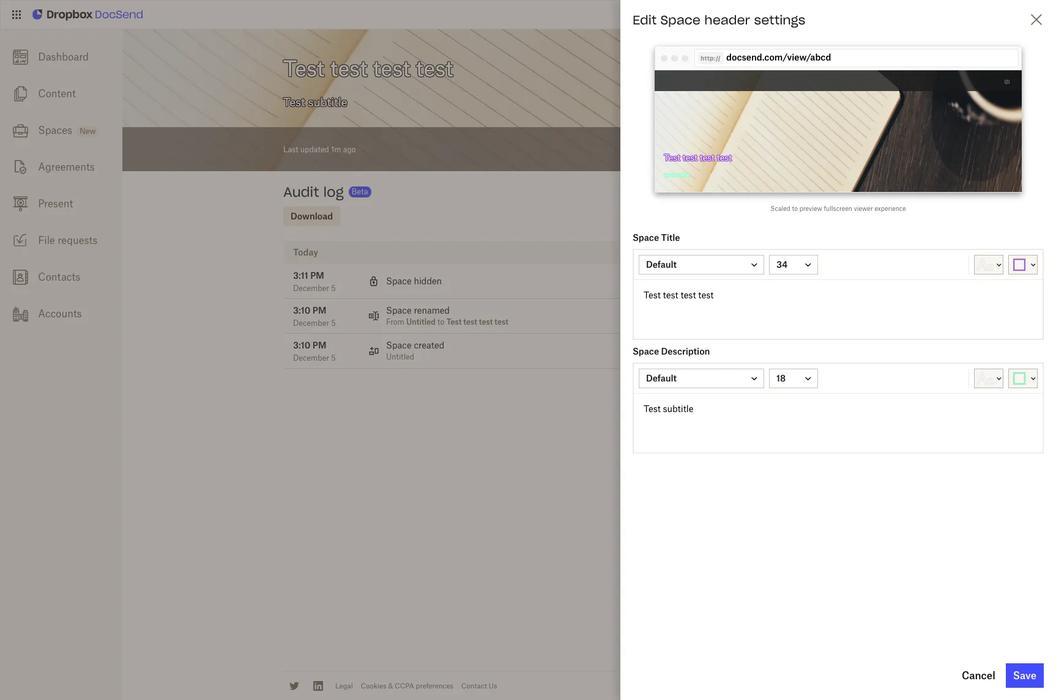 Task type: vqa. For each thing, say whether or not it's contained in the screenshot.
DocSend's company
no



Task type: locate. For each thing, give the bounding box(es) containing it.
1 vertical spatial james
[[723, 340, 749, 351]]

1 3:10 from the top
[[293, 305, 311, 316]]

ccpa
[[395, 682, 414, 691]]

0 vertical spatial 3:10
[[293, 305, 311, 316]]

download
[[291, 211, 333, 222]]

default
[[646, 260, 677, 270], [646, 373, 677, 384]]

sidebar spaces image
[[13, 123, 28, 138]]

content
[[38, 88, 76, 100]]

default down space title
[[646, 260, 677, 270]]

space for space description
[[633, 346, 659, 357]]

to inside edit space header settings dialog
[[792, 205, 798, 212]]

spaces new
[[38, 124, 96, 137]]

untitled inside space created untitled
[[386, 353, 414, 362]]

space for space hidden
[[386, 276, 412, 286]]

1 3:10 pm december 5 from the top
[[293, 305, 336, 328]]

to
[[792, 205, 798, 212], [438, 318, 445, 327]]

to down renamed at the left top of the page
[[438, 318, 445, 327]]

1 vertical spatial 3:10
[[293, 340, 311, 351]]

preview
[[800, 205, 823, 212]]

test
[[683, 152, 698, 163], [700, 152, 715, 163], [717, 152, 732, 163], [464, 318, 477, 327], [479, 318, 493, 327], [495, 318, 509, 327]]

agreements link
[[0, 149, 122, 185]]

1 default from the top
[[646, 260, 677, 270]]

title
[[661, 233, 680, 243]]

space description element
[[624, 346, 1054, 454]]

5
[[331, 284, 336, 293], [331, 319, 336, 328], [331, 354, 336, 363]]

pm inside 3:11 pm december 5
[[310, 271, 324, 281]]

space for space title
[[633, 233, 659, 243]]

2 3:10 from the top
[[293, 340, 311, 351]]

cancel button
[[955, 664, 1003, 689]]

space created untitled
[[386, 340, 445, 362]]

1 james peterson james.peterson1902@gmail.com from the top
[[723, 271, 837, 292]]

2 james peterson james.peterson1902@gmail.com from the top
[[723, 340, 837, 362]]

2 peterson from the top
[[751, 340, 787, 351]]

1 vertical spatial peterson
[[751, 340, 787, 351]]

1 december from the top
[[293, 284, 329, 293]]

2 james.peterson1902@gmail.com from the top
[[723, 353, 837, 362]]

1 vertical spatial default
[[646, 373, 677, 384]]

content link
[[0, 75, 122, 112]]

to inside space renamed from untitled to test test test test
[[438, 318, 445, 327]]

peterson down 34
[[751, 271, 787, 281]]

description
[[661, 346, 710, 357]]

subtitle
[[674, 173, 690, 178]]

peterson
[[751, 271, 787, 281], [751, 340, 787, 351]]

1 vertical spatial james.peterson1902@gmail.com
[[723, 353, 837, 362]]

file requests link
[[0, 222, 122, 259]]

3:11
[[293, 271, 308, 281]]

1 vertical spatial test
[[664, 173, 673, 178]]

1 vertical spatial james peterson james.peterson1902@gmail.com
[[723, 340, 837, 362]]

home image
[[716, 141, 731, 156]]

december inside 3:11 pm december 5
[[293, 284, 329, 293]]

pm
[[310, 271, 324, 281], [313, 305, 327, 316], [313, 340, 327, 351]]

space left description
[[633, 346, 659, 357]]

0 vertical spatial untitled
[[407, 318, 436, 327]]

default inside popup button
[[646, 260, 677, 270]]

dashboard
[[38, 51, 89, 63]]

share
[[859, 143, 888, 155]]

untitled
[[407, 318, 436, 327], [386, 353, 414, 362]]

space for space created untitled
[[386, 340, 412, 351]]

file requests
[[38, 234, 98, 247]]

1 horizontal spatial to
[[792, 205, 798, 212]]

untitled down created
[[386, 353, 414, 362]]

james peterson james.peterson1902@gmail.com for 3:10 pm
[[723, 340, 837, 362]]

test up test subtitle
[[664, 152, 681, 163]]

james.peterson1902@gmail.com down 34
[[723, 283, 837, 292]]

preferences
[[416, 682, 454, 691]]

3:10
[[293, 305, 311, 316], [293, 340, 311, 351]]

to right scaled
[[792, 205, 798, 212]]

test left subtitle
[[664, 173, 673, 178]]

dig_icon comment image
[[1004, 79, 1011, 86]]

1 vertical spatial untitled
[[386, 353, 414, 362]]

audit
[[283, 184, 319, 201]]

renamed
[[414, 305, 450, 316]]

0 vertical spatial 3:10 pm december 5
[[293, 305, 336, 328]]

space inside space created untitled
[[386, 340, 412, 351]]

0 vertical spatial to
[[792, 205, 798, 212]]

cancel
[[962, 670, 996, 683]]

legal
[[335, 682, 353, 691]]

2 3:10 pm december 5 from the top
[[293, 340, 336, 363]]

space description
[[633, 346, 710, 357]]

1 james.peterson1902@gmail.com from the top
[[723, 283, 837, 292]]

1 vertical spatial 5
[[331, 319, 336, 328]]

2 5 from the top
[[331, 319, 336, 328]]

3:10 pm december 5
[[293, 305, 336, 328], [293, 340, 336, 363]]

file
[[38, 234, 55, 247]]

james.peterson1902@gmail.com up 18
[[723, 353, 837, 362]]

2 james from the top
[[723, 340, 749, 351]]

contacts
[[38, 271, 80, 283]]

0 vertical spatial default
[[646, 260, 677, 270]]

james left 34 dropdown button
[[723, 271, 749, 281]]

james
[[723, 271, 749, 281], [723, 340, 749, 351]]

today
[[293, 247, 318, 258]]

test
[[664, 152, 681, 163], [664, 173, 673, 178], [447, 318, 462, 327]]

2 vertical spatial test
[[447, 318, 462, 327]]

space down the from on the top left of the page
[[386, 340, 412, 351]]

december
[[293, 284, 329, 293], [293, 319, 329, 328], [293, 354, 329, 363]]

edit
[[633, 12, 657, 28]]

audit log
[[283, 184, 344, 201]]

scaled
[[771, 205, 791, 212]]

viewer
[[854, 205, 873, 212]]

james peterson james.peterson1902@gmail.com down 34
[[723, 271, 837, 292]]

close image
[[1030, 12, 1044, 27]]

0 vertical spatial december
[[293, 284, 329, 293]]

1 peterson from the top
[[751, 271, 787, 281]]

header
[[705, 12, 751, 28]]

james.peterson1902@gmail.com
[[723, 283, 837, 292], [723, 353, 837, 362]]

3 december from the top
[[293, 354, 329, 363]]

0 vertical spatial peterson
[[751, 271, 787, 281]]

james.peterson1902@gmail.com for 3:10 pm
[[723, 353, 837, 362]]

untitled down renamed at the left top of the page
[[407, 318, 436, 327]]

space up the from on the top left of the page
[[386, 305, 412, 316]]

2 december from the top
[[293, 319, 329, 328]]

1 vertical spatial pm
[[313, 305, 327, 316]]

december for space renamed
[[293, 319, 329, 328]]

test down renamed at the left top of the page
[[447, 318, 462, 327]]

3 5 from the top
[[331, 354, 336, 363]]

2 vertical spatial pm
[[313, 340, 327, 351]]

peterson up 18
[[751, 340, 787, 351]]

james peterson james.peterson1902@gmail.com
[[723, 271, 837, 292], [723, 340, 837, 362]]

contact us
[[462, 682, 498, 691]]

space left title
[[633, 233, 659, 243]]

sidebar accounts image
[[13, 307, 28, 322]]

0 vertical spatial test
[[664, 152, 681, 163]]

peterson for 3:11 pm
[[751, 271, 787, 281]]

space left hidden
[[386, 276, 412, 286]]

default down space description
[[646, 373, 677, 384]]

&
[[388, 682, 393, 691]]

test for test test test test
[[664, 152, 681, 163]]

sidebar contacts image
[[13, 270, 28, 285]]

default for title
[[646, 260, 677, 270]]

james peterson james.peterson1902@gmail.com up 18
[[723, 340, 837, 362]]

34 button
[[769, 255, 818, 275]]

0 vertical spatial pm
[[310, 271, 324, 281]]

james up default dropdown button at the right bottom of page
[[723, 340, 749, 351]]

0 vertical spatial james peterson james.peterson1902@gmail.com
[[723, 271, 837, 292]]

edit space header settings dialog
[[621, 0, 1057, 701]]

default button
[[639, 369, 765, 389]]

ago
[[343, 145, 356, 154]]

1 5 from the top
[[331, 284, 336, 293]]

1 vertical spatial to
[[438, 318, 445, 327]]

space
[[661, 12, 701, 28], [633, 233, 659, 243], [386, 276, 412, 286], [386, 305, 412, 316], [386, 340, 412, 351], [633, 346, 659, 357]]

1 vertical spatial december
[[293, 319, 329, 328]]

untitled inside space renamed from untitled to test test test test
[[407, 318, 436, 327]]

0 vertical spatial 5
[[331, 284, 336, 293]]

2 default from the top
[[646, 373, 677, 384]]

0 vertical spatial james.peterson1902@gmail.com
[[723, 283, 837, 292]]

default button
[[639, 255, 765, 275]]

5 for space renamed
[[331, 319, 336, 328]]

2 vertical spatial 5
[[331, 354, 336, 363]]

space inside space renamed from untitled to test test test test
[[386, 305, 412, 316]]

1 vertical spatial 3:10 pm december 5
[[293, 340, 336, 363]]

default inside dropdown button
[[646, 373, 677, 384]]

2 vertical spatial december
[[293, 354, 329, 363]]

sidebar present image
[[13, 196, 28, 212]]

0 vertical spatial james
[[723, 271, 749, 281]]

0 horizontal spatial to
[[438, 318, 445, 327]]

dashboard link
[[0, 39, 122, 75]]

1 james from the top
[[723, 271, 749, 281]]

created
[[414, 340, 445, 351]]

last
[[283, 145, 298, 154]]



Task type: describe. For each thing, give the bounding box(es) containing it.
5 inside 3:11 pm december 5
[[331, 284, 336, 293]]

settings
[[754, 12, 806, 28]]

beta
[[352, 187, 368, 196]]

3:11 pm december 5
[[293, 271, 336, 293]]

contacts link
[[0, 259, 122, 296]]

cookies & ccpa preferences
[[361, 682, 454, 691]]

peterson for 3:10 pm
[[751, 340, 787, 351]]

cookies & ccpa preferences link
[[361, 682, 454, 691]]

space right edit
[[661, 12, 701, 28]]

cookies
[[361, 682, 387, 691]]

34
[[777, 260, 788, 270]]

james for 3:11 pm
[[723, 271, 749, 281]]

james peterson james.peterson1902@gmail.com for 3:11 pm
[[723, 271, 837, 292]]

us
[[489, 682, 498, 691]]

receive image
[[13, 233, 28, 248]]

fullscreen
[[824, 205, 853, 212]]

18 button
[[769, 369, 818, 389]]

space title element
[[624, 233, 1054, 340]]

3:10 for space renamed
[[293, 305, 311, 316]]

Text text field
[[634, 394, 1043, 453]]

download button
[[283, 207, 340, 226]]

requests
[[58, 234, 98, 247]]

test test test test
[[664, 152, 732, 163]]

test inside space renamed from untitled to test test test test
[[447, 318, 462, 327]]

audit log image
[[736, 141, 750, 156]]

james for 3:10 pm
[[723, 340, 749, 351]]

contact us link
[[462, 682, 498, 691]]

december for space created
[[293, 354, 329, 363]]

3:10 for space created
[[293, 340, 311, 351]]

last updated 1m ago
[[283, 145, 356, 154]]

share button
[[852, 137, 895, 162]]

default for description
[[646, 373, 677, 384]]

sidebar documents image
[[13, 86, 28, 101]]

edit space header settings
[[633, 12, 806, 28]]

james.peterson1902@gmail.com for 3:11 pm
[[723, 283, 837, 292]]

Text text field
[[634, 280, 1043, 339]]

pm for space created
[[313, 340, 327, 351]]

space title
[[633, 233, 680, 243]]

docsend.com/view/abcd
[[727, 52, 832, 62]]

save button
[[1006, 664, 1044, 689]]

save
[[1014, 670, 1037, 683]]

space for space renamed from untitled to test test test test
[[386, 305, 412, 316]]

3:10 pm december 5 for space renamed
[[293, 305, 336, 328]]

sidebar dashboard image
[[13, 49, 28, 65]]

hidden
[[414, 276, 442, 286]]

present
[[38, 198, 73, 210]]

pm for space renamed
[[313, 305, 327, 316]]

contact
[[462, 682, 487, 691]]

test subtitle
[[664, 173, 690, 178]]

5 for space created
[[331, 354, 336, 363]]

spaces
[[38, 124, 72, 137]]

accounts link
[[0, 296, 122, 332]]

scaled to preview fullscreen viewer experience
[[771, 205, 906, 212]]

18
[[777, 373, 786, 384]]

experience
[[875, 205, 906, 212]]

log
[[323, 184, 344, 201]]

test for test subtitle
[[664, 173, 673, 178]]

accounts
[[38, 308, 82, 320]]

3:10 pm december 5 for space created
[[293, 340, 336, 363]]

updated
[[300, 145, 329, 154]]

sidebar ndas image
[[13, 160, 28, 175]]

1m
[[331, 145, 341, 154]]

legal link
[[335, 682, 353, 691]]

space hidden
[[386, 276, 442, 286]]

new
[[80, 127, 96, 136]]

from
[[386, 318, 405, 327]]

present link
[[0, 185, 122, 222]]

space renamed from untitled to test test test test
[[386, 305, 509, 327]]

agreements
[[38, 161, 95, 173]]



